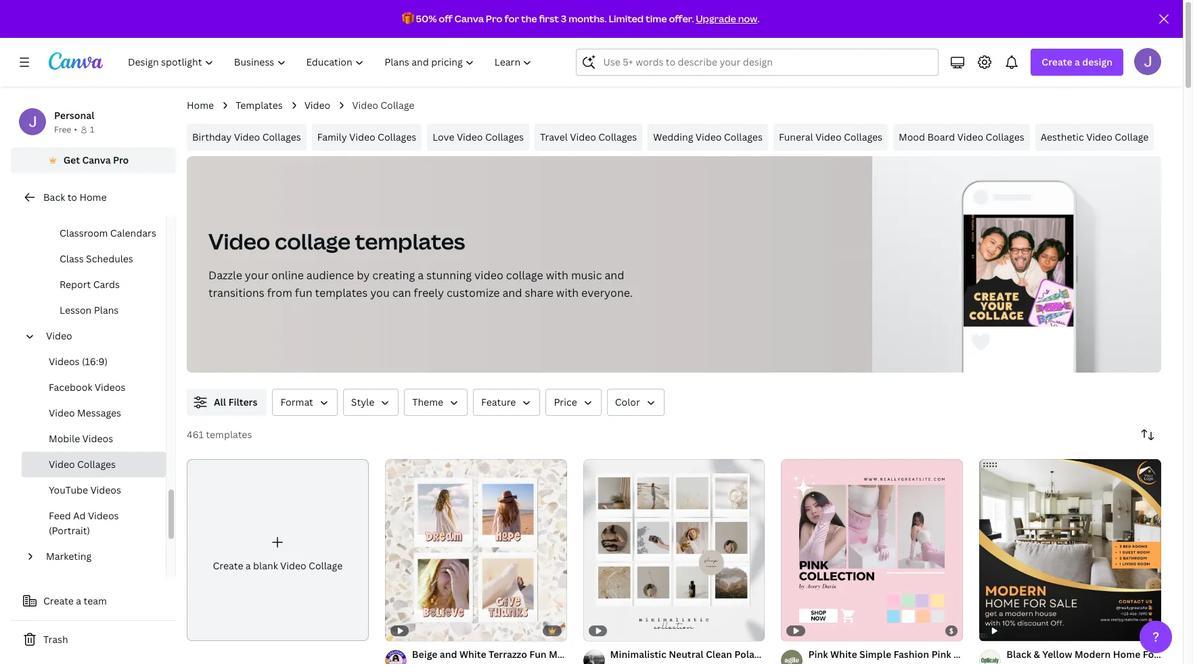 Task type: describe. For each thing, give the bounding box(es) containing it.
create for create a design
[[1042, 56, 1073, 68]]

Sort by button
[[1135, 422, 1162, 449]]

wedding video collages link
[[648, 124, 768, 151]]

video up family
[[304, 99, 331, 112]]

video collage
[[352, 99, 415, 112]]

black & yellow modern home for sale vid
[[1007, 648, 1194, 661]]

1 vertical spatial video link
[[41, 324, 158, 349]]

lesson plans
[[60, 304, 119, 317]]

share
[[525, 286, 554, 301]]

video right family
[[349, 131, 376, 144]]

home inside back to home link
[[79, 191, 107, 204]]

collages for travel video collages
[[599, 131, 637, 144]]

birthday
[[192, 131, 232, 144]]

now
[[738, 12, 758, 25]]

(portrait)
[[49, 525, 90, 538]]

videos inside videos (16:9) link
[[49, 355, 80, 368]]

by
[[357, 268, 370, 283]]

freely
[[414, 286, 444, 301]]

feed ad videos (portrait) link
[[22, 504, 166, 544]]

for
[[505, 12, 519, 25]]

videos for mobile videos
[[82, 433, 113, 445]]

back to home
[[43, 191, 107, 204]]

facebook
[[49, 381, 92, 394]]

home inside black & yellow modern home for sale vid link
[[1113, 648, 1141, 661]]

collages down mobile videos link
[[77, 458, 116, 471]]

love video collages link
[[427, 124, 529, 151]]

style
[[351, 396, 375, 409]]

youtube
[[49, 484, 88, 497]]

0 vertical spatial collage
[[275, 227, 351, 256]]

1 vertical spatial with
[[556, 286, 579, 301]]

video up family video collages
[[352, 99, 378, 112]]

&
[[1034, 648, 1041, 661]]

$ for collection
[[950, 627, 954, 636]]

create for create a blank video collage
[[213, 560, 243, 573]]

customize
[[447, 286, 500, 301]]

0 vertical spatial with
[[546, 268, 569, 283]]

time
[[646, 12, 667, 25]]

fun
[[295, 286, 313, 301]]

can
[[392, 286, 411, 301]]

months.
[[569, 12, 607, 25]]

videos for facebook videos
[[95, 381, 126, 394]]

video right funeral
[[816, 131, 842, 144]]

online
[[272, 268, 304, 283]]

yellow
[[1043, 648, 1073, 661]]

price
[[554, 396, 577, 409]]

cards
[[93, 278, 120, 291]]

youtube videos
[[49, 484, 121, 497]]

all
[[214, 396, 226, 409]]

travel video collages link
[[535, 124, 643, 151]]

templates link
[[236, 98, 283, 113]]

fashion
[[894, 648, 930, 661]]

white
[[831, 648, 858, 661]]

mood
[[899, 131, 926, 144]]

blank
[[253, 560, 278, 573]]

wedding video collages
[[654, 131, 763, 144]]

video messages
[[49, 407, 121, 420]]

personal
[[54, 109, 94, 122]]

2 vertical spatial templates
[[206, 429, 252, 441]]

collage inside "aesthetic video collage" link
[[1115, 131, 1149, 144]]

upgrade
[[696, 12, 736, 25]]

mobile videos
[[49, 433, 113, 445]]

aesthetic
[[1041, 131, 1084, 144]]

video left &
[[1004, 648, 1030, 661]]

pink white simple fashion pink collection video collage link
[[809, 648, 1067, 663]]

0 vertical spatial home
[[187, 99, 214, 112]]

family video collages
[[317, 131, 416, 144]]

create a design
[[1042, 56, 1113, 68]]

messages
[[77, 407, 121, 420]]

marketing
[[46, 550, 91, 563]]

get
[[63, 154, 80, 167]]

your
[[245, 268, 269, 283]]

dazzle
[[209, 268, 242, 283]]

create a team button
[[11, 588, 176, 615]]

music
[[571, 268, 602, 283]]

trash link
[[11, 627, 176, 654]]

video collage templates
[[209, 227, 465, 256]]

collages left aesthetic
[[986, 131, 1025, 144]]

mood board video collages
[[899, 131, 1025, 144]]

.
[[758, 12, 760, 25]]

classroom
[[60, 227, 108, 240]]

create a blank video collage
[[213, 560, 343, 573]]

Search search field
[[604, 49, 930, 75]]

class schedules link
[[32, 246, 166, 272]]

travel
[[540, 131, 568, 144]]

(16:9)
[[82, 355, 108, 368]]

all filters button
[[187, 389, 267, 416]]

0 horizontal spatial and
[[503, 286, 522, 301]]

theme
[[412, 396, 443, 409]]

creating
[[373, 268, 415, 283]]

video up the dazzle
[[209, 227, 270, 256]]

feature
[[481, 396, 516, 409]]

collage inside the "dazzle your online audience by creating a stunning video collage with music and transitions from fun templates you can freely customize and share with everyone."
[[506, 268, 543, 283]]

video inside 'link'
[[570, 131, 596, 144]]

trash
[[43, 634, 68, 647]]

funeral video collages link
[[774, 124, 888, 151]]

from
[[267, 286, 292, 301]]

vid
[[1183, 648, 1194, 661]]

create a blank video collage element
[[187, 460, 369, 642]]

youtube videos link
[[22, 478, 166, 504]]

create a design button
[[1031, 49, 1124, 76]]

family video collages link
[[312, 124, 422, 151]]

color button
[[607, 389, 665, 416]]

modern
[[1075, 648, 1111, 661]]

everyone.
[[582, 286, 633, 301]]

report cards link
[[32, 272, 166, 298]]



Task type: vqa. For each thing, say whether or not it's contained in the screenshot.
LESSON PLANS link
yes



Task type: locate. For each thing, give the bounding box(es) containing it.
video link up family
[[304, 98, 331, 113]]

lesson plans link
[[32, 298, 166, 324]]

2 vertical spatial home
[[1113, 648, 1141, 661]]

mobile
[[49, 433, 80, 445]]

3
[[561, 12, 567, 25]]

collages inside 'link'
[[724, 131, 763, 144]]

a for create a team
[[76, 595, 81, 608]]

canva
[[455, 12, 484, 25], [82, 154, 111, 167]]

2 horizontal spatial home
[[1113, 648, 1141, 661]]

0 vertical spatial canva
[[455, 12, 484, 25]]

a inside dropdown button
[[1075, 56, 1081, 68]]

pro left the for
[[486, 12, 503, 25]]

🎁
[[402, 12, 414, 25]]

videos inside feed ad videos (portrait)
[[88, 510, 119, 523]]

video right travel
[[570, 131, 596, 144]]

0 horizontal spatial pink
[[809, 648, 828, 661]]

videos for youtube videos
[[90, 484, 121, 497]]

video down mobile
[[49, 458, 75, 471]]

video messages link
[[22, 401, 166, 427]]

back to home link
[[11, 184, 176, 211]]

collages inside 'link'
[[599, 131, 637, 144]]

collages down video collage at the top of page
[[378, 131, 416, 144]]

1 vertical spatial collage
[[506, 268, 543, 283]]

create for create a team
[[43, 595, 74, 608]]

video down lesson
[[46, 330, 72, 343]]

report cards
[[60, 278, 120, 291]]

1 vertical spatial create
[[213, 560, 243, 573]]

collages for love video collages
[[485, 131, 524, 144]]

audience
[[307, 268, 354, 283]]

home right to
[[79, 191, 107, 204]]

with down music
[[556, 286, 579, 301]]

video inside 'link'
[[696, 131, 722, 144]]

collage
[[381, 99, 415, 112], [1115, 131, 1149, 144], [309, 560, 343, 573], [1033, 648, 1067, 661]]

0 vertical spatial pro
[[486, 12, 503, 25]]

color
[[615, 396, 640, 409]]

1 vertical spatial and
[[503, 286, 522, 301]]

videos up the facebook
[[49, 355, 80, 368]]

free •
[[54, 124, 77, 135]]

pro inside button
[[113, 154, 129, 167]]

1 horizontal spatial home
[[187, 99, 214, 112]]

calendars
[[110, 227, 156, 240]]

filters
[[228, 396, 258, 409]]

2 $ from the left
[[1148, 627, 1153, 636]]

461
[[187, 429, 204, 441]]

funeral video collages
[[779, 131, 883, 144]]

the
[[521, 12, 537, 25]]

461 templates
[[187, 429, 252, 441]]

0 horizontal spatial $
[[950, 627, 954, 636]]

to
[[67, 191, 77, 204]]

1 horizontal spatial pink
[[932, 648, 952, 661]]

travel video collages
[[540, 131, 637, 144]]

collages for wedding video collages
[[724, 131, 763, 144]]

templates down all filters button
[[206, 429, 252, 441]]

0 horizontal spatial video link
[[41, 324, 158, 349]]

videos (16:9)
[[49, 355, 108, 368]]

home left for
[[1113, 648, 1141, 661]]

videos inside mobile videos link
[[82, 433, 113, 445]]

1 vertical spatial templates
[[315, 286, 368, 301]]

pink
[[809, 648, 828, 661], [932, 648, 952, 661]]

collage inside pink white simple fashion pink collection video collage link
[[1033, 648, 1067, 661]]

1 pink from the left
[[809, 648, 828, 661]]

create left 'blank'
[[213, 560, 243, 573]]

a for create a blank video collage
[[246, 560, 251, 573]]

create left design
[[1042, 56, 1073, 68]]

collage inside create a blank video collage element
[[309, 560, 343, 573]]

free
[[54, 124, 71, 135]]

video
[[475, 268, 504, 283]]

collages left mood
[[844, 131, 883, 144]]

0 horizontal spatial canva
[[82, 154, 111, 167]]

a up freely
[[418, 268, 424, 283]]

videos inside facebook videos "link"
[[95, 381, 126, 394]]

pink white simple fashion pink collection video collage
[[809, 648, 1067, 661]]

0 horizontal spatial create
[[43, 595, 74, 608]]

1 horizontal spatial canva
[[455, 12, 484, 25]]

collage up audience
[[275, 227, 351, 256]]

facebook videos link
[[22, 375, 166, 401]]

1 vertical spatial canva
[[82, 154, 111, 167]]

a left design
[[1075, 56, 1081, 68]]

videos inside youtube videos link
[[90, 484, 121, 497]]

templates down audience
[[315, 286, 368, 301]]

collages left travel
[[485, 131, 524, 144]]

video up mobile
[[49, 407, 75, 420]]

canva inside button
[[82, 154, 111, 167]]

video inside 'link'
[[46, 330, 72, 343]]

schedules
[[86, 253, 133, 265]]

dazzle your online audience by creating a stunning video collage with music and transitions from fun templates you can freely customize and share with everyone.
[[209, 268, 633, 301]]

50%
[[416, 12, 437, 25]]

0 vertical spatial video link
[[304, 98, 331, 113]]

a inside 'button'
[[76, 595, 81, 608]]

create a team
[[43, 595, 107, 608]]

home link
[[187, 98, 214, 113]]

$ for for
[[1148, 627, 1153, 636]]

newsletters link
[[32, 195, 166, 221]]

templates up creating at the top left of page
[[355, 227, 465, 256]]

birthday video collages
[[192, 131, 301, 144]]

pro up back to home link
[[113, 154, 129, 167]]

love video collages
[[433, 131, 524, 144]]

you
[[370, 286, 390, 301]]

templates
[[355, 227, 465, 256], [315, 286, 368, 301], [206, 429, 252, 441]]

board
[[928, 131, 955, 144]]

collages for birthday video collages
[[262, 131, 301, 144]]

$ up "pink white simple fashion pink collection video collage"
[[950, 627, 954, 636]]

ad
[[73, 510, 86, 523]]

create inside dropdown button
[[1042, 56, 1073, 68]]

mobile videos link
[[22, 427, 166, 452]]

None search field
[[576, 49, 939, 76]]

1 horizontal spatial $
[[1148, 627, 1153, 636]]

0 vertical spatial templates
[[355, 227, 465, 256]]

a left team
[[76, 595, 81, 608]]

create left team
[[43, 595, 74, 608]]

videos (16:9) link
[[22, 349, 166, 375]]

2 pink from the left
[[932, 648, 952, 661]]

0 vertical spatial create
[[1042, 56, 1073, 68]]

video right love
[[457, 131, 483, 144]]

1 horizontal spatial and
[[605, 268, 625, 283]]

collages for family video collages
[[378, 131, 416, 144]]

create
[[1042, 56, 1073, 68], [213, 560, 243, 573], [43, 595, 74, 608]]

collage up share
[[506, 268, 543, 283]]

for
[[1143, 648, 1159, 661]]

a left 'blank'
[[246, 560, 251, 573]]

1 horizontal spatial video link
[[304, 98, 331, 113]]

black
[[1007, 648, 1032, 661]]

collages down templates link
[[262, 131, 301, 144]]

class
[[60, 253, 84, 265]]

stunning
[[427, 268, 472, 283]]

feed ad videos (portrait)
[[49, 510, 119, 538]]

1 horizontal spatial create
[[213, 560, 243, 573]]

$ up for
[[1148, 627, 1153, 636]]

collages left funeral
[[724, 131, 763, 144]]

templates
[[236, 99, 283, 112]]

1 vertical spatial pro
[[113, 154, 129, 167]]

wedding
[[654, 131, 694, 144]]

videos right ad
[[88, 510, 119, 523]]

jacob simon image
[[1135, 48, 1162, 75]]

0 horizontal spatial pro
[[113, 154, 129, 167]]

pink left white
[[809, 648, 828, 661]]

video down templates link
[[234, 131, 260, 144]]

design
[[1083, 56, 1113, 68]]

top level navigation element
[[119, 49, 544, 76]]

pink right fashion
[[932, 648, 952, 661]]

video right aesthetic
[[1087, 131, 1113, 144]]

video right wedding
[[696, 131, 722, 144]]

team
[[84, 595, 107, 608]]

and up everyone.
[[605, 268, 625, 283]]

and left share
[[503, 286, 522, 301]]

video collages
[[49, 458, 116, 471]]

1 $ from the left
[[950, 627, 954, 636]]

video link up (16:9)
[[41, 324, 158, 349]]

canva right get
[[82, 154, 111, 167]]

create inside 'button'
[[43, 595, 74, 608]]

upgrade now button
[[696, 12, 758, 25]]

home
[[187, 99, 214, 112], [79, 191, 107, 204], [1113, 648, 1141, 661]]

canva right off
[[455, 12, 484, 25]]

video collage templates image
[[873, 156, 1162, 373], [964, 215, 1074, 327]]

1 horizontal spatial collage
[[506, 268, 543, 283]]

get canva pro button
[[11, 148, 176, 173]]

feed
[[49, 510, 71, 523]]

with up share
[[546, 268, 569, 283]]

style button
[[343, 389, 399, 416]]

newsletters
[[60, 201, 115, 214]]

a for create a design
[[1075, 56, 1081, 68]]

0 horizontal spatial collage
[[275, 227, 351, 256]]

2 horizontal spatial create
[[1042, 56, 1073, 68]]

collages left wedding
[[599, 131, 637, 144]]

family
[[317, 131, 347, 144]]

0 vertical spatial and
[[605, 268, 625, 283]]

1
[[90, 124, 94, 135]]

0 horizontal spatial home
[[79, 191, 107, 204]]

video
[[304, 99, 331, 112], [352, 99, 378, 112], [234, 131, 260, 144], [349, 131, 376, 144], [457, 131, 483, 144], [570, 131, 596, 144], [696, 131, 722, 144], [816, 131, 842, 144], [958, 131, 984, 144], [1087, 131, 1113, 144], [209, 227, 270, 256], [46, 330, 72, 343], [49, 407, 75, 420], [49, 458, 75, 471], [280, 560, 306, 573], [1004, 648, 1030, 661]]

classroom calendars
[[60, 227, 156, 240]]

plans
[[94, 304, 119, 317]]

videos down video collages at the left of page
[[90, 484, 121, 497]]

get canva pro
[[63, 154, 129, 167]]

video right board
[[958, 131, 984, 144]]

video right 'blank'
[[280, 560, 306, 573]]

black & yellow modern home for sale vid link
[[1007, 648, 1194, 663]]

videos down video messages link
[[82, 433, 113, 445]]

create a blank video collage link
[[187, 460, 369, 642]]

and
[[605, 268, 625, 283], [503, 286, 522, 301]]

off
[[439, 12, 453, 25]]

a inside the "dazzle your online audience by creating a stunning video collage with music and transitions from fun templates you can freely customize and share with everyone."
[[418, 268, 424, 283]]

1 horizontal spatial pro
[[486, 12, 503, 25]]

2 vertical spatial create
[[43, 595, 74, 608]]

collages for funeral video collages
[[844, 131, 883, 144]]

templates inside the "dazzle your online audience by creating a stunning video collage with music and transitions from fun templates you can freely customize and share with everyone."
[[315, 286, 368, 301]]

videos up messages
[[95, 381, 126, 394]]

theme button
[[404, 389, 468, 416]]

1 vertical spatial home
[[79, 191, 107, 204]]

marketing link
[[41, 544, 158, 570]]

home up birthday
[[187, 99, 214, 112]]



